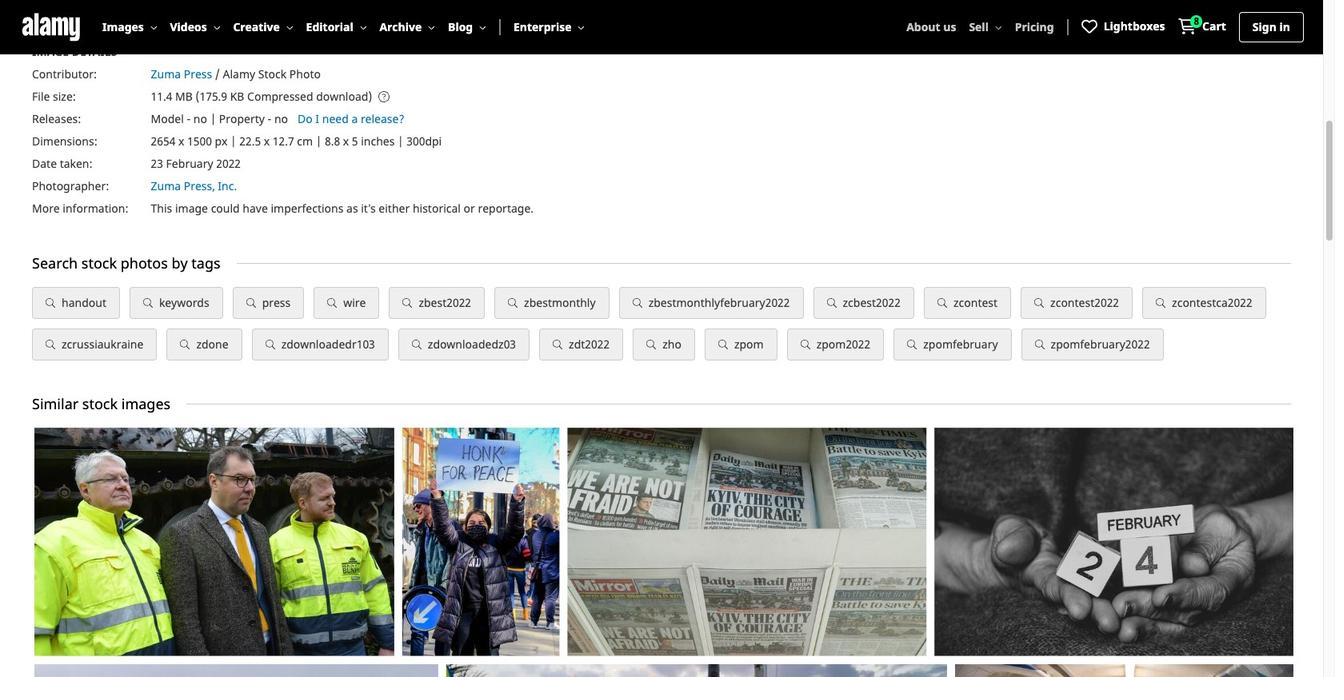 Task type: locate. For each thing, give the bounding box(es) containing it.
magnifying glass image inside zpom2022 link
[[801, 340, 810, 350]]

magnifying glass image inside the wire link
[[327, 299, 337, 308]]

0 horizontal spatial tank
[[682, 435, 705, 451]]

chevron down image for blog
[[480, 24, 487, 31]]

zpom2022 link
[[787, 329, 884, 361]]

magnifying glass image inside zho link
[[647, 340, 656, 350]]

3 x from the left
[[343, 134, 349, 149]]

magnifying glass image left zdone
[[180, 340, 190, 350]]

magnifying glass image inside zpomfebruary "link"
[[908, 340, 917, 350]]

magnifying glass image inside zdownloadedr103 link
[[265, 340, 275, 350]]

could
[[211, 201, 240, 216]]

0 horizontal spatial x
[[178, 134, 184, 149]]

1 vertical spatial in
[[741, 435, 751, 451]]

cart shopping image
[[1178, 18, 1196, 34]]

inches
[[361, 134, 395, 149]]

magnifying glass image inside zcontest2022 link
[[1035, 299, 1044, 308]]

rf inside rf 2ked6a7 – wooden calendar with the date february 24, the first day o
[[950, 439, 960, 450]]

front left 2022. at the bottom of page
[[753, 435, 780, 451]]

outside
[[907, 435, 946, 451]]

alamy logo image
[[19, 13, 83, 42]]

1 russian from the left
[[638, 435, 679, 451]]

magnifying glass image down handout link
[[46, 340, 55, 350]]

2022:
[[793, 435, 821, 451]]

2ked6a7
[[968, 435, 1016, 451]]

chevron down image left blog
[[428, 24, 435, 31]]

magnifying glass image
[[46, 299, 55, 308], [246, 299, 256, 308], [403, 299, 412, 308], [938, 299, 947, 308], [46, 340, 55, 350], [180, 340, 190, 350], [553, 340, 563, 350], [647, 340, 656, 350], [719, 340, 728, 350], [908, 340, 917, 350], [1035, 340, 1045, 350]]

magnifying glass image for zcontest
[[938, 299, 947, 308]]

1 horizontal spatial press
[[1204, 435, 1232, 451]]

magnifying glass image inside handout link
[[46, 299, 55, 308]]

1 to from the left
[[541, 435, 552, 451]]

– for wooden
[[1019, 435, 1025, 451]]

press
[[262, 295, 291, 311], [1204, 435, 1232, 451]]

2 horizontal spatial x
[[343, 134, 349, 149]]

1 vertical spatial stock
[[82, 395, 118, 414]]

magnifying glass image down press link at the left top of the page
[[265, 340, 275, 350]]

chevron down image
[[213, 24, 220, 31], [286, 24, 293, 31], [360, 24, 367, 31], [428, 24, 435, 31], [578, 24, 585, 31], [995, 24, 1002, 31]]

the right rack
[[1003, 435, 1021, 451]]

2 zuma from the top
[[151, 179, 181, 194]]

zuma
[[151, 67, 181, 82], [151, 179, 181, 194]]

0 horizontal spatial add to cart image
[[314, 627, 329, 640]]

of right 2rp5t9a
[[484, 435, 494, 451]]

releases
[[32, 111, 78, 127]]

stock for search
[[81, 254, 117, 273]]

1 horizontal spatial downing
[[949, 435, 996, 451]]

0 vertical spatial in
[[1280, 19, 1291, 34]]

do i need a release?
[[298, 111, 405, 127]]

chevron down image right enterprise
[[578, 24, 585, 31]]

heart image
[[1082, 18, 1098, 34]]

24, right invasion
[[1246, 435, 1261, 451]]

chevron down image
[[150, 24, 157, 31], [480, 24, 487, 31]]

london, left t-
[[661, 435, 704, 451]]

chevron down image inside videos link
[[213, 24, 220, 31]]

magnifying glass image left handout
[[46, 299, 55, 308]]

0 horizontal spatial to
[[541, 435, 552, 451]]

3 – from the left
[[651, 435, 657, 451]]

0 horizontal spatial russian
[[638, 435, 679, 451]]

magnifying glass image left zpomfebruary
[[908, 340, 917, 350]]

the
[[796, 435, 813, 451], [1003, 435, 1021, 451], [1094, 435, 1111, 451], [1101, 435, 1118, 451], [1150, 435, 1167, 451], [1264, 435, 1282, 451]]

1 horizontal spatial russian
[[816, 435, 857, 451]]

archive
[[380, 19, 422, 34]]

1 horizontal spatial rm
[[581, 439, 594, 450]]

by right end in the right bottom of the page
[[1143, 435, 1156, 451]]

chevron down image right sell
[[995, 24, 1002, 31]]

london, left uk.
[[666, 435, 709, 451]]

magnifying glass image for zdt2022
[[553, 340, 563, 350]]

magnifying glass image left zcontestca2022
[[1156, 299, 1166, 308]]

chevron down image for creative
[[286, 24, 293, 31]]

photo
[[290, 67, 321, 82]]

magnifying glass image inside keywords "link"
[[143, 299, 153, 308]]

rm left 2np6prx
[[48, 439, 61, 450]]

date
[[32, 156, 57, 171]]

1 chevron down image from the left
[[150, 24, 157, 31]]

the left end in the right bottom of the page
[[1094, 435, 1111, 451]]

1 horizontal spatial chevron down image
[[480, 24, 487, 31]]

of left on
[[1243, 435, 1254, 451]]

street
[[999, 435, 1031, 451]]

2 front from the left
[[1024, 435, 1050, 451]]

rm 2ht117a – london, uk, 26 february 2022: in a supermarket newspaper rack the front pages of the british national press all display support a
[[581, 435, 1336, 451]]

0 vertical spatial press
[[262, 295, 291, 311]]

magnifying glass image for zdownloadedz03
[[412, 340, 422, 350]]

information
[[63, 201, 125, 216]]

0 horizontal spatial rm
[[48, 439, 61, 450]]

stock up 2np6prx
[[82, 395, 118, 414]]

photographer
[[32, 179, 106, 194]]

the left the in at the right bottom of the page
[[796, 435, 813, 451]]

4 – from the left
[[1019, 435, 1025, 451]]

1 rf from the left
[[418, 439, 427, 450]]

chevron down image inside archive link
[[428, 24, 435, 31]]

in
[[824, 435, 834, 451]]

0 horizontal spatial a
[[352, 111, 358, 127]]

add to cart image for germany
[[314, 627, 329, 640]]

– for berlin,
[[121, 435, 127, 451]]

zbestmonthly link
[[495, 287, 609, 319]]

1 horizontal spatial a
[[837, 435, 844, 451]]

5 chevron down image from the left
[[578, 24, 585, 31]]

russian right the visits
[[638, 435, 679, 451]]

magnifying glass image inside zbest2022 link
[[403, 299, 412, 308]]

chevron down image right editorial
[[360, 24, 367, 31]]

magnifying glass image inside zcontest "link"
[[938, 299, 947, 308]]

the
[[1020, 435, 1040, 451]]

rf for 2ked6a7
[[950, 439, 960, 450]]

1 horizontal spatial add to cart image
[[1214, 627, 1228, 640]]

3 save to lightbox image from the left
[[1256, 627, 1268, 640]]

photographer :
[[32, 179, 109, 194]]

no
[[194, 111, 207, 127], [274, 111, 288, 127]]

0 horizontal spatial rf
[[418, 439, 427, 450]]

stock
[[81, 254, 117, 273], [82, 395, 118, 414]]

magnifying glass image left zbest2022
[[403, 299, 412, 308]]

1 horizontal spatial save to lightbox image
[[888, 627, 901, 640]]

x right 2654
[[178, 134, 184, 149]]

1 save to lightbox image from the left
[[356, 627, 369, 640]]

add to cart image
[[520, 587, 534, 600], [314, 627, 329, 640]]

zdownloadedr103
[[281, 337, 375, 352]]

tank right the
[[1042, 435, 1066, 451]]

2 chevron down image from the left
[[480, 24, 487, 31]]

in right sign
[[1280, 19, 1291, 34]]

2 the from the left
[[1003, 435, 1021, 451]]

chevron down image for sell
[[995, 24, 1002, 31]]

zuma press, inc. link
[[151, 179, 237, 194]]

magnifying glass image left zbestmonthly
[[508, 299, 518, 308]]

stock for similar
[[82, 395, 118, 414]]

magnifying glass image left zpom
[[719, 340, 728, 350]]

1 vertical spatial press
[[1204, 435, 1232, 451]]

magnifying glass image inside zcrussiaukraine link
[[46, 340, 55, 350]]

0 horizontal spatial 24,
[[275, 435, 290, 451]]

save to lightbox image
[[356, 627, 369, 640], [888, 627, 901, 640], [1256, 627, 1268, 640]]

downing
[[579, 435, 626, 451], [949, 435, 996, 451]]

zuma up 11.4
[[151, 67, 181, 82]]

of right feb
[[782, 435, 793, 451]]

magnifying glass image for zcontest2022
[[1035, 299, 1044, 308]]

magnifying glass image inside press link
[[246, 299, 256, 308]]

2022.
[[781, 435, 809, 451]]

magnifying glass image down zbest2022 link at top left
[[412, 340, 422, 350]]

no down compressed on the top
[[274, 111, 288, 127]]

was
[[1069, 435, 1089, 451]]

2 rm from the left
[[581, 439, 594, 450]]

the left first
[[1264, 435, 1282, 451]]

1 vertical spatial add to cart image
[[314, 627, 329, 640]]

magnifying glass image down zcontest2022 link
[[1035, 340, 1045, 350]]

2 downing from the left
[[949, 435, 996, 451]]

zpomfebruary link
[[894, 329, 1012, 361]]

–
[[121, 435, 127, 451], [486, 435, 492, 451], [651, 435, 657, 451], [1019, 435, 1025, 451]]

1 horizontal spatial by
[[1143, 435, 1156, 451]]

1 horizontal spatial rf
[[950, 439, 960, 450]]

2 – from the left
[[486, 435, 492, 451]]

or
[[464, 201, 475, 216]]

x left 5
[[343, 134, 349, 149]]

1 horizontal spatial 24,
[[1246, 435, 1261, 451]]

zuma up this
[[151, 179, 181, 194]]

o
[[1330, 435, 1336, 451]]

contributor :
[[32, 67, 97, 82]]

chevron down image inside 'sell' link
[[995, 24, 1002, 31]]

oleksii
[[327, 435, 363, 451]]

1 horizontal spatial to
[[1033, 435, 1044, 451]]

lightboxes button
[[1082, 18, 1166, 36]]

rf inside rf 2rp5t9a – whitehall, opp. downing street, london, uk. 26th feb 2022. protesters gather outside downing street to demand the end of russia's invasion of ukraine
[[418, 439, 427, 450]]

11.4 mb (175.9 kb compressed download)
[[151, 89, 372, 104]]

do
[[298, 111, 313, 127]]

zcbest2022
[[843, 295, 901, 311]]

chevron down image right "images"
[[150, 24, 157, 31]]

1 tank from the left
[[682, 435, 705, 451]]

1 ukraine from the left
[[497, 435, 538, 451]]

handout
[[62, 295, 106, 311]]

– right 2ht117a
[[651, 435, 657, 451]]

february up zuma press, inc. link on the left
[[166, 156, 213, 171]]

by
[[172, 254, 188, 273], [1143, 435, 1156, 451]]

5
[[352, 134, 358, 149]]

magnifying glass image left wire
[[327, 299, 337, 308]]

unter
[[922, 435, 952, 451]]

to right 'street'
[[1033, 435, 1044, 451]]

magnifying glass image for zcbest2022
[[827, 299, 837, 308]]

0 horizontal spatial front
[[753, 435, 780, 451]]

rm right opp.
[[581, 439, 594, 450]]

chevron down image right blog
[[480, 24, 487, 31]]

0 vertical spatial add to cart image
[[520, 587, 534, 600]]

3 chevron down image from the left
[[360, 24, 367, 31]]

– right linden.
[[1019, 435, 1025, 451]]

blog link
[[448, 0, 487, 54]]

1 – from the left
[[121, 435, 127, 451]]

chevron down image inside blog link
[[480, 24, 487, 31]]

magnifying glass image inside zcbest2022 link
[[827, 299, 837, 308]]

0 horizontal spatial save to lightbox image
[[356, 627, 369, 640]]

magnifying glass image left zcbest2022
[[827, 299, 837, 308]]

chevron down image inside the editorial link
[[360, 24, 367, 31]]

72b
[[718, 435, 738, 451]]

tank
[[682, 435, 705, 451], [1042, 435, 1066, 451]]

zdownloadedz03 link
[[398, 329, 530, 361]]

2 24, from the left
[[1246, 435, 1261, 451]]

stock up handout
[[81, 254, 117, 273]]

a right day
[[1335, 435, 1336, 451]]

germany
[[167, 435, 215, 451]]

4 chevron down image from the left
[[428, 24, 435, 31]]

add to cart image
[[847, 627, 861, 640], [1214, 627, 1228, 640]]

rf right makeiev,
[[418, 439, 427, 450]]

chevron down image inside creative link
[[286, 24, 293, 31]]

0 horizontal spatial by
[[172, 254, 188, 273]]

rf
[[418, 439, 427, 450], [950, 439, 960, 450]]

of right pages
[[1087, 435, 1098, 451]]

magnifying glass image left zcontest
[[938, 299, 947, 308]]

rf right outside
[[950, 439, 960, 450]]

0 horizontal spatial no
[[194, 111, 207, 127]]

of
[[484, 435, 494, 451], [782, 435, 793, 451], [1087, 435, 1098, 451], [1137, 435, 1148, 451], [1243, 435, 1254, 451]]

2 rf from the left
[[950, 439, 960, 450]]

2 horizontal spatial save to lightbox image
[[1256, 627, 1268, 640]]

the right with
[[1150, 435, 1167, 451]]

end
[[1114, 435, 1134, 451]]

magnifying glass image inside zbestmonthly link
[[508, 299, 518, 308]]

save to lightbox image
[[520, 627, 533, 640]]

press,
[[184, 179, 215, 194]]

1 add to cart image from the left
[[847, 627, 861, 640]]

i
[[316, 111, 319, 127]]

in right 26
[[741, 435, 751, 451]]

magnifying glass image right keywords
[[246, 299, 256, 308]]

magnifying glass image for zcrussiaukraine
[[46, 340, 55, 350]]

magnifying glass image inside zdone link
[[180, 340, 190, 350]]

opp.
[[550, 435, 576, 451]]

zcontest2022 link
[[1021, 287, 1133, 319]]

| right px
[[231, 134, 237, 149]]

zcrussiaukraine
[[62, 337, 144, 352]]

newspaper
[[917, 435, 975, 451]]

magnifying glass image inside zpom link
[[719, 340, 728, 350]]

russian right 2022. at the bottom of page
[[816, 435, 857, 451]]

chevron down image for editorial
[[360, 24, 367, 31]]

- down the 11.4 mb (175.9 kb compressed download)
[[268, 111, 272, 127]]

0 vertical spatial by
[[172, 254, 188, 273]]

press up zdownloadedr103 link
[[262, 295, 291, 311]]

the left with
[[1101, 435, 1118, 451]]

editorial link
[[306, 0, 367, 54]]

magnifying glass image for zcontestca2022
[[1156, 299, 1166, 308]]

4 of from the left
[[1137, 435, 1148, 451]]

to left germany,
[[541, 435, 552, 451]]

2 chevron down image from the left
[[286, 24, 293, 31]]

rm inside the rm 2np6prx – berlin, germany - february 24, 2023 - oleksii makeiev, ambassador of ukraine to germany, visits russian tank t-72b in front of the russian embassy at unter den linden. the tank was destoyed by ukrainian soldiers on march 31, 20
[[48, 439, 61, 450]]

chevron down image right videos
[[213, 24, 220, 31]]

1 horizontal spatial no
[[274, 111, 288, 127]]

1 horizontal spatial tank
[[1042, 435, 1066, 451]]

invasion
[[1196, 435, 1240, 451]]

chevron down image right creative
[[286, 24, 293, 31]]

magnifying glass image inside zcontestca2022 link
[[1156, 299, 1166, 308]]

cart
[[1203, 18, 1227, 33]]

enterprise link
[[514, 0, 585, 54]]

magnifying glass image for handout
[[46, 299, 55, 308]]

editorial
[[306, 19, 353, 34]]

rm inside rm 2ht117a – london, uk, 26 february 2022: in a supermarket newspaper rack the front pages of the british national press all display support a
[[581, 439, 594, 450]]

0 horizontal spatial press
[[262, 295, 291, 311]]

1 chevron down image from the left
[[213, 24, 220, 31]]

magnifying glass image inside zpomfebruary2022 link
[[1035, 340, 1045, 350]]

0 horizontal spatial ukraine
[[497, 435, 538, 451]]

1 horizontal spatial x
[[264, 134, 270, 149]]

chevron down image inside enterprise link
[[578, 24, 585, 31]]

2 ukraine from the left
[[1257, 435, 1298, 451]]

file
[[32, 89, 50, 104]]

magnifying glass image left zdt2022
[[553, 340, 563, 350]]

tank left t-
[[682, 435, 705, 451]]

this image could have imperfections as it's either historical or reportage.
[[151, 201, 534, 216]]

ukraine
[[497, 435, 538, 451], [1257, 435, 1298, 451]]

1 horizontal spatial front
[[1024, 435, 1050, 451]]

1 vertical spatial zuma
[[151, 179, 181, 194]]

5 of from the left
[[1243, 435, 1254, 451]]

press left all
[[1204, 435, 1232, 451]]

magnifying glass image inside zdownloadedz03 link
[[412, 340, 422, 350]]

magnifying glass image inside zbestmonthlyfebruary2022 link
[[633, 299, 642, 308]]

on
[[1256, 435, 1270, 451]]

rm for 2np6prx
[[48, 439, 61, 450]]

px
[[215, 134, 228, 149]]

magnifying glass image for zpom2022
[[801, 340, 810, 350]]

add to cart image for 24,
[[1214, 627, 1228, 640]]

uk.
[[712, 435, 730, 451]]

similar
[[32, 395, 79, 414]]

1 of from the left
[[484, 435, 494, 451]]

6 chevron down image from the left
[[995, 24, 1002, 31]]

- right 2023
[[321, 435, 325, 451]]

of right end in the right bottom of the page
[[1137, 435, 1148, 451]]

chevron down image inside images link
[[150, 24, 157, 31]]

/
[[215, 67, 220, 82]]

1 zuma from the top
[[151, 67, 181, 82]]

magnifying glass image left zcontest2022 at the right top
[[1035, 299, 1044, 308]]

model
[[151, 111, 184, 127]]

– right 2rp5t9a
[[486, 435, 492, 451]]

2ht117a
[[601, 435, 648, 451]]

– left berlin,
[[121, 435, 127, 451]]

1 horizontal spatial ukraine
[[1257, 435, 1298, 451]]

0 horizontal spatial in
[[741, 435, 751, 451]]

0 horizontal spatial add to cart image
[[847, 627, 861, 640]]

magnifying glass image for zbestmonthlyfebruary2022
[[633, 299, 642, 308]]

london,
[[661, 435, 704, 451], [666, 435, 709, 451]]

images link
[[102, 0, 157, 54]]

12.7
[[273, 134, 294, 149]]

1 horizontal spatial in
[[1280, 19, 1291, 34]]

| right inches
[[398, 134, 404, 149]]

add to cart image for opp.
[[520, 587, 534, 600]]

1 no from the left
[[194, 111, 207, 127]]

1 rm from the left
[[48, 439, 61, 450]]

chevron down image for videos
[[213, 24, 220, 31]]

magnifying glass image inside "zdt2022" link
[[553, 340, 563, 350]]

front left pages
[[1024, 435, 1050, 451]]

wire
[[343, 295, 366, 311]]

2 add to cart image from the left
[[1214, 627, 1228, 640]]

in inside sign in button
[[1280, 19, 1291, 34]]

x right 22.5
[[264, 134, 270, 149]]

magnifying glass image left keywords
[[143, 299, 153, 308]]

magnifying glass image left the zho
[[647, 340, 656, 350]]

1 horizontal spatial add to cart image
[[520, 587, 534, 600]]

no up 1500
[[194, 111, 207, 127]]

a right the in at the right bottom of the page
[[837, 435, 844, 451]]

2 save to lightbox image from the left
[[888, 627, 901, 640]]

save to lightbox image for supermarket
[[888, 627, 901, 640]]

0 vertical spatial stock
[[81, 254, 117, 273]]

magnifying glass image
[[143, 299, 153, 308], [327, 299, 337, 308], [508, 299, 518, 308], [633, 299, 642, 308], [827, 299, 837, 308], [1035, 299, 1044, 308], [1156, 299, 1166, 308], [265, 340, 275, 350], [412, 340, 422, 350], [801, 340, 810, 350]]

magnifying glass image left zpom2022
[[801, 340, 810, 350]]

save to lightbox image for oleksii
[[356, 627, 369, 640]]

0 horizontal spatial downing
[[579, 435, 626, 451]]

videos
[[170, 19, 207, 34]]

a right need
[[352, 111, 358, 127]]

by left 'tags'
[[172, 254, 188, 273]]

magnifying glass image up zho link
[[633, 299, 642, 308]]

0 horizontal spatial chevron down image
[[150, 24, 157, 31]]

24, left 2023
[[275, 435, 290, 451]]

0 vertical spatial zuma
[[151, 67, 181, 82]]

inc.
[[218, 179, 237, 194]]



Task type: vqa. For each thing, say whether or not it's contained in the screenshot.


Task type: describe. For each thing, give the bounding box(es) containing it.
1 x from the left
[[178, 134, 184, 149]]

magnifying glass image for press
[[246, 299, 256, 308]]

magnifying glass image for zdownloadedr103
[[265, 340, 275, 350]]

3 of from the left
[[1087, 435, 1098, 451]]

zuma for zuma press, inc.
[[151, 179, 181, 194]]

zpomfebruary
[[924, 337, 998, 352]]

zho link
[[633, 329, 695, 361]]

1 24, from the left
[[275, 435, 290, 451]]

4 the from the left
[[1101, 435, 1118, 451]]

sell
[[969, 19, 989, 34]]

compressed
[[247, 89, 313, 104]]

date
[[1170, 435, 1193, 451]]

chevron down image for images
[[150, 24, 157, 31]]

zuma press / alamy stock photo
[[151, 67, 321, 82]]

chevron down image for enterprise
[[578, 24, 585, 31]]

kb
[[230, 89, 244, 104]]

magnifying glass image for zbestmonthly
[[508, 299, 518, 308]]

supermarket
[[846, 435, 914, 451]]

dimensions :
[[32, 134, 97, 149]]

model - no | property - no
[[151, 111, 288, 127]]

february right 26
[[743, 435, 790, 451]]

street,
[[629, 435, 663, 451]]

1 front from the left
[[753, 435, 780, 451]]

day
[[1308, 435, 1327, 451]]

2 of from the left
[[782, 435, 793, 451]]

magnifying glass image for zpom
[[719, 340, 728, 350]]

magnifying glass image for zdone
[[180, 340, 190, 350]]

national
[[1158, 435, 1201, 451]]

zbestmonthlyfebruary2022 link
[[619, 287, 804, 319]]

zho
[[663, 337, 682, 352]]

2 london, from the left
[[666, 435, 709, 451]]

sign in
[[1253, 19, 1291, 34]]

zuma for zuma press / alamy stock photo
[[151, 67, 181, 82]]

| down (175.9
[[210, 111, 216, 127]]

– for london,
[[651, 435, 657, 451]]

zpomfebruary2022 link
[[1022, 329, 1164, 361]]

size
[[53, 89, 73, 104]]

magnifying glass image for zpomfebruary2022
[[1035, 340, 1045, 350]]

magnifying glass image for zho
[[647, 340, 656, 350]]

download)
[[316, 89, 372, 104]]

20
[[1327, 435, 1336, 451]]

file size :
[[32, 89, 76, 104]]

2022
[[216, 156, 241, 171]]

circle question image
[[379, 91, 390, 102]]

2023
[[293, 435, 318, 451]]

similar stock images
[[32, 395, 171, 414]]

magnifying glass image for zpomfebruary
[[908, 340, 917, 350]]

2np6prx
[[67, 435, 118, 451]]

it's
[[361, 201, 376, 216]]

zdownloadedz03
[[428, 337, 516, 352]]

23 february 2022
[[151, 156, 241, 171]]

date taken :
[[32, 156, 93, 171]]

- right germany
[[218, 435, 222, 451]]

zdt2022 link
[[539, 329, 624, 361]]

with
[[1124, 435, 1147, 451]]

5 the from the left
[[1150, 435, 1167, 451]]

sign
[[1253, 19, 1277, 34]]

wooden
[[1029, 435, 1073, 451]]

search
[[32, 254, 78, 273]]

2rp5t9a
[[435, 435, 482, 451]]

details
[[72, 44, 117, 59]]

| left 8.8
[[316, 134, 322, 149]]

rm for 2ht117a
[[581, 439, 594, 450]]

magnifying glass image for keywords
[[143, 299, 153, 308]]

3 the from the left
[[1094, 435, 1111, 451]]

about us link
[[907, 0, 957, 54]]

about
[[907, 19, 941, 34]]

zpomfebruary2022
[[1051, 337, 1151, 352]]

february left 2023
[[225, 435, 272, 451]]

2 horizontal spatial a
[[1335, 435, 1336, 451]]

image
[[175, 201, 208, 216]]

2 russian from the left
[[816, 435, 857, 451]]

press
[[184, 67, 212, 82]]

zpom
[[735, 337, 764, 352]]

11.4
[[151, 89, 172, 104]]

2 no from the left
[[274, 111, 288, 127]]

2 x from the left
[[264, 134, 270, 149]]

1 the from the left
[[796, 435, 813, 451]]

embassy
[[860, 435, 906, 451]]

chevron down image for archive
[[428, 24, 435, 31]]

- right model
[[187, 111, 191, 127]]

1 london, from the left
[[661, 435, 704, 451]]

dimensions
[[32, 134, 94, 149]]

rf 2rp5t9a – whitehall, opp. downing street, london, uk. 26th feb 2022. protesters gather outside downing street to demand the end of russia's invasion of ukraine
[[418, 435, 1298, 451]]

zcontestca2022 link
[[1143, 287, 1267, 319]]

february right date
[[1196, 435, 1243, 451]]

visits
[[609, 435, 635, 451]]

zdone link
[[167, 329, 242, 361]]

zuma press link
[[151, 67, 212, 82]]

zdownloadedr103 link
[[252, 329, 389, 361]]

keywords link
[[130, 287, 223, 319]]

1 downing from the left
[[579, 435, 626, 451]]

rf for 2rp5t9a
[[418, 439, 427, 450]]

pricing
[[1015, 19, 1054, 34]]

magnifying glass image for wire
[[327, 299, 337, 308]]

reportage.
[[478, 201, 534, 216]]

sell link
[[969, 0, 1002, 54]]

magnifying glass image for zbest2022
[[403, 299, 412, 308]]

6 the from the left
[[1264, 435, 1282, 451]]

2654 x 1500 px | 22.5 x 12.7 cm | 8.8 x 5 inches | 300dpi
[[151, 134, 442, 149]]

creative
[[233, 19, 280, 34]]

zdone
[[196, 337, 229, 352]]

rack
[[978, 435, 1001, 451]]

8.8
[[325, 134, 340, 149]]

sign in button
[[1240, 13, 1304, 42]]

add to cart image for a
[[847, 627, 861, 640]]

stock
[[258, 67, 287, 82]]

rf 2ked6a7 – wooden calendar with the date february 24, the first day o
[[950, 435, 1336, 451]]

have
[[243, 201, 268, 216]]

zcontest2022
[[1051, 295, 1120, 311]]

zcbest2022 link
[[813, 287, 915, 319]]

2 to from the left
[[1033, 435, 1044, 451]]

2 tank from the left
[[1042, 435, 1066, 451]]

1 vertical spatial by
[[1143, 435, 1156, 451]]

linden.
[[978, 435, 1017, 451]]

property
[[219, 111, 265, 127]]

save to lightbox image for the
[[1256, 627, 1268, 640]]

zbest2022
[[419, 295, 471, 311]]

march
[[1273, 435, 1306, 451]]

– for whitehall,
[[486, 435, 492, 451]]

2654
[[151, 134, 176, 149]]

releases :
[[32, 111, 81, 127]]

26
[[727, 435, 740, 451]]

22.5
[[239, 134, 261, 149]]

lightboxes
[[1104, 18, 1166, 33]]

all
[[1235, 435, 1247, 451]]



